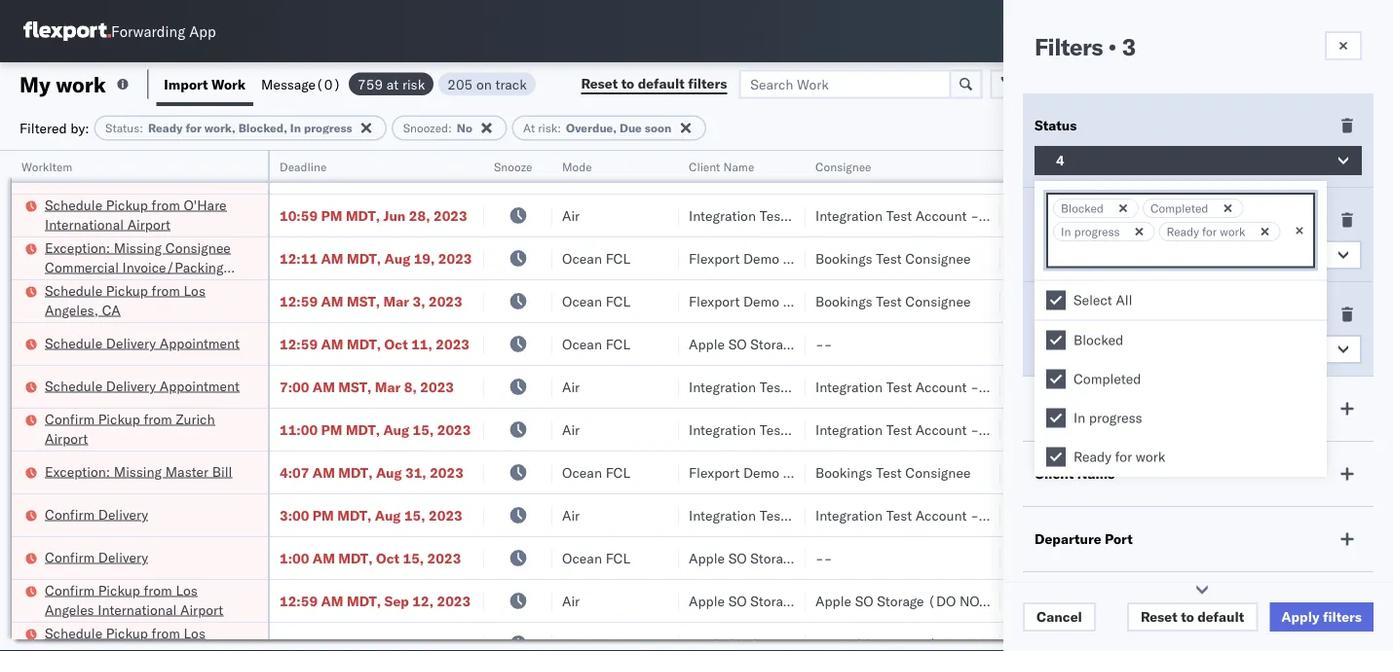 Task type: locate. For each thing, give the bounding box(es) containing it.
15, down 31,
[[404, 507, 425, 524]]

am right 4:07 on the bottom left of page
[[313, 464, 335, 481]]

1 vertical spatial exception:
[[45, 463, 110, 480]]

in
[[290, 121, 301, 135], [1061, 225, 1072, 239], [1074, 410, 1086, 427]]

2 bicu from the top
[[1361, 292, 1394, 309]]

1 fcl from the top
[[606, 250, 631, 267]]

schedule delivery appointment button up confirm pickup from zurich airport link
[[45, 377, 240, 398]]

3 bookings from the top
[[816, 464, 873, 481]]

0 horizontal spatial status
[[105, 121, 140, 135]]

1 exception: from the top
[[45, 239, 110, 256]]

master
[[165, 463, 209, 480]]

0 vertical spatial name
[[724, 159, 755, 174]]

1 horizontal spatial cascade
[[816, 164, 869, 181]]

2 flexport from the top
[[689, 293, 740, 310]]

pm for 3:00
[[313, 507, 334, 524]]

1 air from the top
[[562, 207, 580, 224]]

10:59
[[280, 207, 318, 224]]

1 vertical spatial in
[[1061, 225, 1072, 239]]

4:59 pm mdt, sep 3, 2023
[[280, 164, 453, 181]]

1 vertical spatial 1911466
[[1084, 293, 1143, 310]]

confirm delivery for first confirm delivery link from the top of the page
[[45, 506, 148, 523]]

0 horizontal spatial to
[[621, 75, 635, 92]]

snoozed for snoozed
[[1035, 306, 1090, 323]]

confirm pickup from los angeles international airport button
[[45, 581, 243, 622]]

5 ocean fcl from the top
[[562, 550, 631, 567]]

risk left overdue,
[[538, 121, 558, 135]]

select all
[[1074, 292, 1133, 309]]

am up 7:00 am mst, mar 8, 2023
[[321, 336, 344, 353]]

flex-2342347
[[1042, 593, 1143, 610]]

1 vertical spatial confirm delivery link
[[45, 548, 148, 568]]

flex-1911466 down 2
[[1042, 293, 1143, 310]]

2 flex-1911466 from the top
[[1042, 293, 1143, 310]]

1 vertical spatial demo
[[744, 293, 780, 310]]

am right '12:11'
[[321, 250, 344, 267]]

account for flex-2377570
[[916, 507, 967, 524]]

12:59 up '7:00'
[[280, 336, 318, 353]]

schedule down the confirm pickup from los angeles international airport
[[45, 625, 102, 642]]

confirm delivery
[[45, 506, 148, 523], [45, 549, 148, 566]]

delivery for 12:59 am mdt, oct 11, 2023
[[106, 335, 156, 352]]

mdt, up 1:00 am mdt, oct 15, 2023
[[337, 507, 372, 524]]

0 vertical spatial client name
[[689, 159, 755, 174]]

0 horizontal spatial no
[[457, 121, 473, 135]]

12:59 down 1:00 in the bottom of the page
[[280, 593, 318, 610]]

integration for flex-2221222
[[816, 207, 883, 224]]

departure down flex-2377570
[[1035, 531, 1102, 548]]

progress down 2166988
[[1089, 410, 1143, 427]]

Search Shipments (/) text field
[[1020, 17, 1208, 46]]

2 vertical spatial in
[[1074, 410, 1086, 427]]

1 trading from the left
[[746, 164, 792, 181]]

mode down lagerfeld at right bottom
[[1035, 401, 1071, 418]]

mode inside button
[[562, 159, 592, 174]]

1 vertical spatial risk
[[538, 121, 558, 135]]

apply filters
[[1282, 609, 1362, 626]]

aug left 19,
[[385, 250, 410, 267]]

2 confirm delivery button from the top
[[45, 548, 148, 570]]

2 airpo from the top
[[1361, 593, 1394, 610]]

air for 11:00 pm mdt, aug 15, 2023
[[562, 421, 580, 439]]

client name inside client name button
[[689, 159, 755, 174]]

flex-2389713
[[1042, 421, 1143, 439]]

2 ocean fcl from the top
[[562, 293, 631, 310]]

: down 205 at left top
[[448, 121, 452, 135]]

2023 right 8,
[[420, 379, 454, 396]]

pm right 4:59
[[313, 164, 334, 181]]

so for 12:59 am mdt, oct 11, 2023
[[729, 336, 747, 353]]

confirm delivery link up the confirm pickup from los angeles international airport
[[45, 548, 148, 568]]

4 resize handle column header from the left
[[656, 151, 679, 652]]

2 -- from the top
[[816, 550, 833, 567]]

pudong left apply
[[1228, 593, 1275, 610]]

0 vertical spatial exception:
[[45, 239, 110, 256]]

schedule delivery appointment link
[[45, 334, 240, 353], [45, 377, 240, 396]]

0 vertical spatial 15,
[[413, 421, 434, 439]]

bookings test consignee for ningbo
[[816, 250, 971, 267]]

angeles inside the confirm pickup from los angeles international airport
[[45, 602, 94, 619]]

account for flex-2389713
[[916, 421, 967, 439]]

1 vertical spatial to
[[1181, 609, 1195, 626]]

client right lcl on the left of page
[[689, 159, 721, 174]]

filters up client name button
[[688, 75, 727, 92]]

0 vertical spatial at
[[523, 121, 535, 135]]

1 bicu from the top
[[1361, 249, 1394, 267]]

airport up schedule pickup from los angeles international airport link
[[180, 602, 223, 619]]

pm right 10:59
[[321, 207, 342, 224]]

2023 down 4:07 am mdt, aug 31, 2023
[[429, 507, 463, 524]]

0 horizontal spatial in
[[290, 121, 301, 135]]

to up 'due' on the top of the page
[[621, 75, 635, 92]]

2 appointment from the top
[[160, 378, 240, 395]]

cascade for cascade trading ltd.
[[816, 164, 869, 181]]

schedule up angeles, in the left top of the page
[[45, 282, 102, 299]]

completed
[[1151, 201, 1209, 216], [1074, 371, 1142, 388]]

airport inside schedule pickup from o'hare international airport
[[127, 216, 171, 233]]

0 vertical spatial blocked
[[1061, 201, 1104, 216]]

1 vertical spatial angeles
[[45, 645, 94, 652]]

ocean for 12:59 am mdt, oct 11, 2023
[[562, 336, 602, 353]]

confirm delivery up the confirm pickup from los angeles international airport
[[45, 549, 148, 566]]

1 airpo from the top
[[1361, 379, 1394, 396]]

1 cascade from the left
[[689, 164, 743, 181]]

for left work,
[[186, 121, 202, 135]]

fcl
[[606, 250, 631, 267], [606, 293, 631, 310], [606, 336, 631, 353], [606, 464, 631, 481], [606, 550, 631, 567]]

3 ocean fcl from the top
[[562, 336, 631, 353]]

2 flex- from the top
[[1042, 207, 1084, 224]]

in right "blocked,"
[[290, 121, 301, 135]]

1 vertical spatial client name
[[1035, 466, 1116, 483]]

2 trading from the left
[[873, 164, 919, 181]]

delivery up confirm pickup from zurich airport
[[106, 378, 156, 395]]

1 vertical spatial los
[[176, 582, 198, 599]]

delivery inside button
[[145, 163, 195, 180]]

4:59
[[280, 164, 309, 181]]

pm for 11:00
[[321, 421, 342, 439]]

progress down "flex-2221222"
[[1075, 225, 1120, 239]]

2 shanghai pudong international airpo from the top
[[1167, 593, 1394, 610]]

am down 1:00 am mdt, oct 15, 2023
[[321, 593, 344, 610]]

3 air from the top
[[562, 421, 580, 439]]

1 shanghai from the top
[[1167, 379, 1224, 396]]

8,
[[404, 379, 417, 396]]

1 flex-1911466 from the top
[[1042, 250, 1143, 267]]

7 resize handle column header from the left
[[1133, 151, 1157, 652]]

0 vertical spatial 1911466
[[1084, 250, 1143, 267]]

4 air from the top
[[562, 507, 580, 524]]

1 schedule delivery appointment from the top
[[45, 335, 240, 352]]

0 vertical spatial shanghai pudong international airpo
[[1167, 379, 1394, 396]]

12:59 down '12:11'
[[280, 293, 318, 310]]

schedule delivery appointment down schedule pickup from los angeles, ca button
[[45, 335, 240, 352]]

1 resize handle column header from the left
[[245, 151, 268, 652]]

at up snooze
[[523, 121, 535, 135]]

schedule pickup from los angeles, ca
[[45, 282, 206, 319]]

pickup inside the confirm pickup from los angeles international airport
[[98, 582, 140, 599]]

confirm delivery button down exception: missing master bill button
[[45, 505, 148, 527]]

blocked down select all
[[1074, 332, 1124, 349]]

--
[[816, 336, 833, 353], [816, 550, 833, 567]]

exception: missing master bill link
[[45, 462, 232, 482]]

pickup up schedule pickup from los angeles international airport
[[98, 582, 140, 599]]

at risk : overdue, due soon
[[523, 121, 672, 135]]

risk for at risk : overdue, due soon
[[538, 121, 558, 135]]

4 ocean fcl from the top
[[562, 464, 631, 481]]

2 1911466 from the top
[[1084, 293, 1143, 310]]

angeles inside schedule pickup from los angeles international airport
[[45, 645, 94, 652]]

airport inside confirm pickup from zurich airport
[[45, 430, 88, 447]]

0 horizontal spatial departure
[[1035, 531, 1102, 548]]

bookings for shanghai, china
[[816, 464, 873, 481]]

reset to default filters
[[581, 75, 727, 92]]

schedule delivery appointment button down schedule pickup from los angeles, ca button
[[45, 334, 240, 355]]

pickup
[[106, 196, 148, 213], [106, 282, 148, 299], [98, 411, 140, 428], [98, 582, 140, 599], [106, 625, 148, 642]]

1 vertical spatial work
[[1220, 225, 1246, 239]]

1911466 for 12:59 am mst, mar 3, 2023
[[1084, 293, 1143, 310]]

1 bookings test consignee from the top
[[816, 250, 971, 267]]

os
[[1338, 24, 1357, 38]]

schedule for angeles,
[[45, 282, 102, 299]]

schedule up confirm pickup from zurich airport
[[45, 378, 102, 395]]

batch
[[1285, 76, 1323, 93]]

1 vertical spatial airpo
[[1361, 593, 1394, 610]]

3 demo from the top
[[744, 464, 780, 481]]

filters inside apply filters button
[[1323, 609, 1362, 626]]

0 vertical spatial shanghai
[[1167, 379, 1224, 396]]

bicu for 12:59 am mst, mar 3, 2023
[[1361, 292, 1394, 309]]

filters
[[688, 75, 727, 92], [1323, 609, 1362, 626]]

action
[[1327, 76, 1370, 93]]

workitem
[[21, 159, 72, 174]]

mdt, for 11:00 pm mdt, aug 15, 2023
[[346, 421, 380, 439]]

missing down schedule pickup from o'hare international airport button
[[114, 239, 162, 256]]

confirm up the confirm pickup from los angeles international airport
[[45, 549, 95, 566]]

0 vertical spatial pudong
[[1228, 379, 1275, 396]]

0 vertical spatial departure port
[[1167, 159, 1245, 174]]

1 horizontal spatial port
[[1223, 159, 1245, 174]]

4
[[1056, 152, 1065, 169]]

apple for 1:00 am mdt, oct 15, 2023
[[689, 550, 725, 567]]

airpo for 2342347
[[1361, 593, 1394, 610]]

risk for at risk
[[1053, 211, 1078, 229]]

0 vertical spatial flexport
[[689, 250, 740, 267]]

2 horizontal spatial ready
[[1167, 225, 1200, 239]]

shanghai,
[[1167, 464, 1229, 481]]

blocked,
[[238, 121, 287, 135]]

0 vertical spatial progress
[[304, 121, 352, 135]]

delivery right of
[[145, 163, 195, 180]]

due
[[620, 121, 642, 135]]

apple so storage (do not use) for 12:59 am mdt, sep 12, 2023
[[689, 593, 899, 610]]

ocean for 4:59 pm mdt, sep 3, 2023
[[562, 164, 602, 181]]

mdt, down 3:00 pm mdt, aug 15, 2023
[[338, 550, 373, 567]]

0 vertical spatial mst,
[[347, 293, 380, 310]]

flex- for 12:59 am mst, mar 3, 2023
[[1042, 293, 1084, 310]]

2 horizontal spatial :
[[558, 121, 561, 135]]

schedule inside schedule pickup from los angeles international airport
[[45, 625, 102, 642]]

5 resize handle column header from the left
[[783, 151, 806, 652]]

15, up 12,
[[403, 550, 424, 567]]

2 schedule delivery appointment from the top
[[45, 378, 240, 395]]

0 vertical spatial schedule delivery appointment button
[[45, 334, 240, 355]]

1 flexport from the top
[[689, 250, 740, 267]]

2023 right 12,
[[437, 593, 471, 610]]

0 vertical spatial oct
[[385, 336, 408, 353]]

reset to default button
[[1127, 603, 1258, 632]]

2 cascade from the left
[[816, 164, 869, 181]]

flexport demo consignee for 12:11 am mdt, aug 19, 2023
[[689, 250, 849, 267]]

2 missing from the top
[[114, 463, 162, 480]]

flex-2221222
[[1042, 207, 1143, 224]]

client name
[[689, 159, 755, 174], [1035, 466, 1116, 483]]

resize handle column header for workitem
[[245, 151, 268, 652]]

0 vertical spatial schedule delivery appointment link
[[45, 334, 240, 353]]

pickup down the confirm pickup from los angeles international airport
[[106, 625, 148, 642]]

8 flex- from the top
[[1042, 464, 1084, 481]]

2 : from the left
[[448, 121, 452, 135]]

2 vertical spatial 12:59
[[280, 593, 318, 610]]

risk
[[402, 76, 425, 93], [538, 121, 558, 135], [1053, 211, 1078, 229]]

1 vertical spatial schedule delivery appointment
[[45, 378, 240, 395]]

from inside schedule pickup from los angeles, ca
[[152, 282, 180, 299]]

completed up 2389713
[[1074, 371, 1142, 388]]

1911466 for 12:11 am mdt, aug 19, 2023
[[1084, 250, 1143, 267]]

5 fcl from the top
[[606, 550, 631, 567]]

from inside schedule pickup from o'hare international airport
[[152, 196, 180, 213]]

1 vertical spatial shanghai
[[1167, 593, 1224, 610]]

1 schedule delivery appointment link from the top
[[45, 334, 240, 353]]

1 confirm delivery from the top
[[45, 506, 148, 523]]

1 pudong from the top
[[1228, 379, 1275, 396]]

schedule inside schedule pickup from los angeles, ca
[[45, 282, 102, 299]]

ca
[[102, 302, 120, 319]]

ocean for 1:00 am mdt, oct 15, 2023
[[562, 550, 602, 567]]

0 horizontal spatial trading
[[746, 164, 792, 181]]

flexport
[[689, 250, 740, 267], [689, 293, 740, 310], [689, 464, 740, 481]]

am
[[321, 250, 344, 267], [321, 293, 344, 310], [321, 336, 344, 353], [313, 379, 335, 396], [313, 464, 335, 481], [313, 550, 335, 567], [321, 593, 344, 610]]

1 vertical spatial name
[[1078, 466, 1116, 483]]

10 flex- from the top
[[1042, 550, 1084, 567]]

flexport for 4:07 am mdt, aug 31, 2023
[[689, 464, 740, 481]]

airport inside the confirm pickup from los angeles international airport
[[180, 602, 223, 619]]

2023 up 4:07 am mdt, aug 31, 2023
[[437, 421, 471, 439]]

airport down confirm pickup from los angeles international airport button
[[180, 645, 223, 652]]

default
[[638, 75, 685, 92], [1198, 609, 1245, 626]]

status up "workitem" button
[[105, 121, 140, 135]]

at for at risk : overdue, due soon
[[523, 121, 535, 135]]

schedule inside schedule pickup from o'hare international airport
[[45, 196, 102, 213]]

so for 1:00 am mdt, oct 15, 2023
[[729, 550, 747, 567]]

aug for 11:00 pm mdt, aug 15, 2023
[[383, 421, 409, 439]]

1 shanghai pudong international airpo from the top
[[1167, 379, 1394, 396]]

1 angeles from the top
[[45, 602, 94, 619]]

am for 1:00 am mdt, oct 15, 2023
[[313, 550, 335, 567]]

am for 7:00 am mst, mar 8, 2023
[[313, 379, 335, 396]]

air for 7:00 am mst, mar 8, 2023
[[562, 379, 580, 396]]

1 horizontal spatial trading
[[873, 164, 919, 181]]

2 shanghai from the top
[[1167, 593, 1224, 610]]

2 air from the top
[[562, 379, 580, 396]]

flex
[[1011, 159, 1032, 174]]

schedule down upload
[[45, 196, 102, 213]]

759 at risk
[[358, 76, 425, 93]]

airport up exception: missing master bill
[[45, 430, 88, 447]]

flex-2177389 up flex-2166988
[[1042, 336, 1143, 353]]

2023 for 11:00 pm mdt, aug 15, 2023
[[437, 421, 471, 439]]

confirm delivery for second confirm delivery link from the top
[[45, 549, 148, 566]]

aug for 4:07 am mdt, aug 31, 2023
[[376, 464, 402, 481]]

work up 2 button
[[1220, 225, 1246, 239]]

lagerfeld
[[1011, 379, 1069, 396]]

flex-1911466
[[1042, 250, 1143, 267], [1042, 293, 1143, 310]]

None checkbox
[[1047, 370, 1066, 389], [1047, 409, 1066, 428], [1047, 448, 1066, 467], [1047, 370, 1066, 389], [1047, 409, 1066, 428], [1047, 448, 1066, 467]]

2 confirm delivery from the top
[[45, 549, 148, 566]]

in up 2
[[1061, 225, 1072, 239]]

1 vertical spatial progress
[[1075, 225, 1120, 239]]

3, for sep
[[403, 164, 416, 181]]

2023 for 12:59 am mst, mar 3, 2023
[[429, 293, 463, 310]]

1 horizontal spatial snoozed
[[1035, 306, 1090, 323]]

apple for 12:59 am mdt, sep 12, 2023
[[689, 593, 725, 610]]

2 horizontal spatial risk
[[1053, 211, 1078, 229]]

confirm up exception: missing master bill
[[45, 411, 95, 428]]

demo for 4:07 am mdt, aug 31, 2023
[[744, 464, 780, 481]]

4 fcl from the top
[[606, 464, 631, 481]]

1 horizontal spatial reset
[[1141, 609, 1178, 626]]

2 schedule delivery appointment button from the top
[[45, 377, 240, 398]]

trading for cascade trading ltd.
[[873, 164, 919, 181]]

client name button
[[679, 155, 786, 174]]

pm right "11:00"
[[321, 421, 342, 439]]

from down confirm pickup from los angeles international airport button
[[152, 625, 180, 642]]

3 flexport demo consignee from the top
[[689, 464, 849, 481]]

test for 10:59 pm mdt, jun 28, 2023
[[886, 207, 912, 224]]

am up the 12:59 am mdt, oct 11, 2023
[[321, 293, 344, 310]]

from left 'o'hare'
[[152, 196, 180, 213]]

1 ocean from the top
[[562, 164, 602, 181]]

0 vertical spatial bicu
[[1361, 249, 1394, 267]]

los inside schedule pickup from los angeles, ca
[[184, 282, 206, 299]]

1911466
[[1084, 250, 1143, 267], [1084, 293, 1143, 310]]

(0)
[[316, 76, 341, 93]]

apple
[[689, 336, 725, 353], [689, 550, 725, 567], [689, 593, 725, 610], [816, 593, 852, 610]]

name inside button
[[724, 159, 755, 174]]

no up lagerfeld at right bottom
[[1056, 341, 1075, 358]]

confirm inside the confirm pickup from los angeles international airport
[[45, 582, 95, 599]]

mdt, for 1:00 am mdt, oct 15, 2023
[[338, 550, 373, 567]]

mdt, up 12:59 am mst, mar 3, 2023
[[347, 250, 381, 267]]

11,
[[411, 336, 433, 353]]

los inside the confirm pickup from los angeles international airport
[[176, 582, 198, 599]]

flex- for 4:59 pm mdt, sep 3, 2023
[[1042, 164, 1084, 181]]

2023 right 28,
[[434, 207, 467, 224]]

9 flex- from the top
[[1042, 507, 1084, 524]]

in down flex-2166988
[[1074, 410, 1086, 427]]

to inside reset to default filters button
[[621, 75, 635, 92]]

pickup inside schedule pickup from los angeles, ca
[[106, 282, 148, 299]]

0 vertical spatial angeles
[[45, 602, 94, 619]]

4 flex- from the top
[[1042, 293, 1084, 310]]

3, for mar
[[413, 293, 425, 310]]

oct for 15,
[[376, 550, 400, 567]]

3 12:59 from the top
[[280, 593, 318, 610]]

1 flex- from the top
[[1042, 164, 1084, 181]]

(do
[[801, 336, 830, 353], [801, 550, 830, 567], [801, 593, 830, 610], [928, 593, 956, 610]]

1 vertical spatial departure
[[1035, 531, 1102, 548]]

ready for work
[[1167, 225, 1246, 239], [1074, 449, 1166, 466]]

filters
[[1035, 32, 1103, 61]]

aug left 31,
[[376, 464, 402, 481]]

exception
[[1089, 76, 1153, 93]]

missing for consignee
[[114, 239, 162, 256]]

mst, for 12:59
[[347, 293, 380, 310]]

0 vertical spatial for
[[186, 121, 202, 135]]

3 bookings test consignee from the top
[[816, 464, 971, 481]]

los for confirm pickup from los angeles international airport
[[176, 582, 198, 599]]

1 horizontal spatial ready
[[1074, 449, 1112, 466]]

1 vertical spatial snoozed
[[1035, 306, 1090, 323]]

2 bookings from the top
[[816, 293, 873, 310]]

0 horizontal spatial client
[[689, 159, 721, 174]]

default up the soon
[[638, 75, 685, 92]]

list box
[[1035, 281, 1327, 477]]

None text field
[[1053, 247, 1073, 264]]

0 vertical spatial flex-1911466
[[1042, 250, 1143, 267]]

205
[[448, 76, 473, 93]]

storage for 1:00 am mdt, oct 15, 2023
[[751, 550, 798, 567]]

2 ocean from the top
[[562, 250, 602, 267]]

am right '7:00'
[[313, 379, 335, 396]]

1 horizontal spatial ready for work
[[1167, 225, 1246, 239]]

los inside schedule pickup from los angeles international airport
[[184, 625, 206, 642]]

flex-1911466 up select
[[1042, 250, 1143, 267]]

1 ocean fcl from the top
[[562, 250, 631, 267]]

1 vertical spatial 2177389
[[1084, 550, 1143, 567]]

fcl for 12:59 am mdt, oct 11, 2023
[[606, 336, 631, 353]]

2 2177389 from the top
[[1084, 550, 1143, 567]]

apple so storage (do not use) for 12:59 am mdt, oct 11, 2023
[[689, 336, 899, 353]]

2023 for 3:00 pm mdt, aug 15, 2023
[[429, 507, 463, 524]]

6 flex- from the top
[[1042, 379, 1084, 396]]

None checkbox
[[1047, 291, 1066, 310], [1047, 331, 1066, 350], [1047, 291, 1066, 310], [1047, 331, 1066, 350]]

pickup inside confirm pickup from zurich airport
[[98, 411, 140, 428]]

batch action button
[[1255, 70, 1382, 99]]

schedule
[[45, 196, 102, 213], [45, 282, 102, 299], [45, 335, 102, 352], [45, 378, 102, 395], [45, 625, 102, 642]]

3:00
[[280, 507, 309, 524]]

2023 right 19,
[[438, 250, 472, 267]]

snoozed for snoozed : no
[[403, 121, 448, 135]]

pickup for schedule pickup from o'hare international airport
[[106, 196, 148, 213]]

id
[[1036, 159, 1047, 174]]

risk right the at
[[402, 76, 425, 93]]

1 vertical spatial ready
[[1167, 225, 1200, 239]]

mdt, up 10:59 pm mdt, jun 28, 2023
[[337, 164, 372, 181]]

bicu
[[1361, 249, 1394, 267], [1361, 292, 1394, 309]]

1 12:59 from the top
[[280, 293, 318, 310]]

1 appointment from the top
[[160, 335, 240, 352]]

1 bookings from the top
[[816, 250, 873, 267]]

1 confirm delivery button from the top
[[45, 505, 148, 527]]

from down the invoice/packing
[[152, 282, 180, 299]]

10:59 pm mdt, jun 28, 2023
[[280, 207, 467, 224]]

7 flex- from the top
[[1042, 421, 1084, 439]]

2 vertical spatial bookings
[[816, 464, 873, 481]]

ocean fcl for 1:00 am mdt, oct 15, 2023
[[562, 550, 631, 567]]

0 vertical spatial 2177389
[[1084, 336, 1143, 353]]

deadline button
[[270, 155, 465, 174]]

ready
[[148, 121, 183, 135], [1167, 225, 1200, 239], [1074, 449, 1112, 466]]

1 vertical spatial mar
[[375, 379, 401, 396]]

flex-1911466 for 12:59 am mst, mar 3, 2023
[[1042, 293, 1143, 310]]

file exception button
[[1031, 70, 1165, 99], [1031, 70, 1165, 99]]

pickup inside schedule pickup from los angeles international airport
[[106, 625, 148, 642]]

4 ocean from the top
[[562, 336, 602, 353]]

0 vertical spatial ready
[[148, 121, 183, 135]]

pickup down upload proof of delivery button at the left
[[106, 196, 148, 213]]

1 vertical spatial completed
[[1074, 371, 1142, 388]]

blocked
[[1061, 201, 1104, 216], [1074, 332, 1124, 349]]

2023 down snoozed : no
[[419, 164, 453, 181]]

flex-2124373 button
[[1011, 159, 1147, 187], [1011, 159, 1147, 187]]

0 horizontal spatial cascade
[[689, 164, 743, 181]]

air
[[562, 207, 580, 224], [562, 379, 580, 396], [562, 421, 580, 439], [562, 507, 580, 524], [562, 593, 580, 610]]

deadline
[[280, 159, 327, 174]]

15,
[[413, 421, 434, 439], [404, 507, 425, 524], [403, 550, 424, 567]]

1 vertical spatial bicu
[[1361, 292, 1394, 309]]

schedule pickup from o'hare international airport button
[[45, 195, 243, 236]]

angeles down the confirm pickup from los angeles international airport
[[45, 645, 94, 652]]

0 vertical spatial flexport demo consignee
[[689, 250, 849, 267]]

airport inside schedule pickup from los angeles international airport
[[180, 645, 223, 652]]

exception: missing consignee commercial invoice/packing list link
[[45, 238, 243, 295]]

1 1911466 from the top
[[1084, 250, 1143, 267]]

1 vertical spatial 12:59
[[280, 336, 318, 353]]

0 vertical spatial 12:59
[[280, 293, 318, 310]]

bookings
[[816, 250, 873, 267], [816, 293, 873, 310], [816, 464, 873, 481]]

schedule delivery appointment button for 7:00 am mst, mar 8, 2023
[[45, 377, 240, 398]]

1 vertical spatial --
[[816, 550, 833, 567]]

2 resize handle column header from the left
[[461, 151, 484, 652]]

flexport demo consignee
[[689, 250, 849, 267], [689, 293, 849, 310], [689, 464, 849, 481]]

pudong
[[1228, 379, 1275, 396], [1228, 593, 1275, 610]]

1 vertical spatial missing
[[114, 463, 162, 480]]

flex- for 4:07 am mdt, aug 31, 2023
[[1042, 464, 1084, 481]]

flex-2177389 button
[[1011, 331, 1147, 358], [1011, 331, 1147, 358], [1011, 545, 1147, 573], [1011, 545, 1147, 573]]

2 schedule from the top
[[45, 282, 102, 299]]

exception: inside exception: missing consignee commercial invoice/packing list
[[45, 239, 110, 256]]

integration
[[816, 207, 883, 224], [816, 379, 883, 396], [689, 421, 756, 439], [816, 421, 883, 439], [689, 507, 756, 524], [816, 507, 883, 524]]

2 fcl from the top
[[606, 293, 631, 310]]

air for 10:59 pm mdt, jun 28, 2023
[[562, 207, 580, 224]]

2 pudong from the top
[[1228, 593, 1275, 610]]

15, for 3:00 pm mdt, aug 15, 2023
[[404, 507, 425, 524]]

0 vertical spatial demo
[[744, 250, 780, 267]]

2023 for 12:11 am mdt, aug 19, 2023
[[438, 250, 472, 267]]

1 horizontal spatial to
[[1181, 609, 1195, 626]]

fcl for 1:00 am mdt, oct 15, 2023
[[606, 550, 631, 567]]

soon
[[645, 121, 672, 135]]

no inside button
[[1056, 341, 1075, 358]]

mst, down the 12:59 am mdt, oct 11, 2023
[[338, 379, 372, 396]]

1 missing from the top
[[114, 239, 162, 256]]

schedule down angeles, in the left top of the page
[[45, 335, 102, 352]]

to inside reset to default button
[[1181, 609, 1195, 626]]

shanghai down "no" button
[[1167, 379, 1224, 396]]

am for 12:11 am mdt, aug 19, 2023
[[321, 250, 344, 267]]

2 vertical spatial risk
[[1053, 211, 1078, 229]]

12:59 am mdt, sep 12, 2023
[[280, 593, 471, 610]]

1 -- from the top
[[816, 336, 833, 353]]

port down 2377570
[[1105, 531, 1133, 548]]

2 schedule delivery appointment link from the top
[[45, 377, 240, 396]]

mdt, for 12:59 am mdt, sep 12, 2023
[[347, 593, 381, 610]]

status up 4
[[1035, 117, 1077, 134]]

5 ocean from the top
[[562, 464, 602, 481]]

3, up 11,
[[413, 293, 425, 310]]

pm for 10:59
[[321, 207, 342, 224]]

2 flex-2177389 from the top
[[1042, 550, 1143, 567]]

shanghai right 2342347
[[1167, 593, 1224, 610]]

2 confirm from the top
[[45, 506, 95, 523]]

international inside schedule pickup from o'hare international airport
[[45, 216, 124, 233]]

completed down yantian
[[1151, 201, 1209, 216]]

1 2177389 from the top
[[1084, 336, 1143, 353]]

1 horizontal spatial mode
[[1035, 401, 1071, 418]]

confirm inside confirm pickup from zurich airport
[[45, 411, 95, 428]]

0 horizontal spatial port
[[1105, 531, 1133, 548]]

2023 right 31,
[[430, 464, 464, 481]]

am for 12:59 am mst, mar 3, 2023
[[321, 293, 344, 310]]

1 vertical spatial in progress
[[1074, 410, 1143, 427]]

mar
[[384, 293, 409, 310], [375, 379, 401, 396]]

mdt, left jun
[[346, 207, 380, 224]]

0 horizontal spatial ready for work
[[1074, 449, 1166, 466]]

from inside confirm pickup from zurich airport
[[144, 411, 172, 428]]

client up flex-2377570
[[1035, 466, 1074, 483]]

exception: down confirm pickup from zurich airport
[[45, 463, 110, 480]]

oct for 11,
[[385, 336, 408, 353]]

3 flexport from the top
[[689, 464, 740, 481]]

1 horizontal spatial no
[[1056, 341, 1075, 358]]

2 angeles from the top
[[45, 645, 94, 652]]

contai
[[1361, 152, 1394, 182]]

airpo for 2166988
[[1361, 379, 1394, 396]]

1 vertical spatial mst,
[[338, 379, 372, 396]]

: up "workitem" button
[[140, 121, 143, 135]]

account
[[916, 207, 967, 224], [916, 379, 967, 396], [789, 421, 841, 439], [916, 421, 967, 439], [789, 507, 841, 524], [916, 507, 967, 524]]

resize handle column header
[[245, 151, 268, 652], [461, 151, 484, 652], [529, 151, 553, 652], [656, 151, 679, 652], [783, 151, 806, 652], [977, 151, 1001, 652], [1133, 151, 1157, 652], [1328, 151, 1352, 652], [1359, 151, 1382, 652]]

oct up 12:59 am mdt, sep 12, 2023 in the left bottom of the page
[[376, 550, 400, 567]]

2023 for 12:59 am mdt, oct 11, 2023
[[436, 336, 470, 353]]

am for 4:07 am mdt, aug 31, 2023
[[313, 464, 335, 481]]

4 confirm from the top
[[45, 582, 95, 599]]

sep up jun
[[375, 164, 400, 181]]

0 vertical spatial appointment
[[160, 335, 240, 352]]

3 ocean from the top
[[562, 293, 602, 310]]

15, up 31,
[[413, 421, 434, 439]]

1:00
[[280, 550, 309, 567]]

from for confirm pickup from zurich airport
[[144, 411, 172, 428]]

upload proof of delivery link
[[45, 162, 195, 182]]

0 vertical spatial mar
[[384, 293, 409, 310]]

work
[[56, 71, 106, 97], [1220, 225, 1246, 239], [1136, 449, 1166, 466]]

airport up exception: missing consignee commercial invoice/packing list link
[[127, 216, 171, 233]]

missing inside exception: missing consignee commercial invoice/packing list
[[114, 239, 162, 256]]

5 schedule from the top
[[45, 625, 102, 642]]

2377570
[[1084, 507, 1143, 524]]

1 schedule from the top
[[45, 196, 102, 213]]

pickup inside schedule pickup from o'hare international airport
[[106, 196, 148, 213]]

mdt, for 12:59 am mdt, oct 11, 2023
[[347, 336, 381, 353]]

2 vertical spatial flexport demo consignee
[[689, 464, 849, 481]]

0 vertical spatial 3,
[[403, 164, 416, 181]]

-- for 12:59 am mdt, oct 11, 2023
[[816, 336, 833, 353]]

6 resize handle column header from the left
[[977, 151, 1001, 652]]

2 horizontal spatial work
[[1220, 225, 1246, 239]]

mdt, for 10:59 pm mdt, jun 28, 2023
[[346, 207, 380, 224]]

import
[[164, 76, 208, 93]]

departure port down flex-2377570
[[1035, 531, 1133, 548]]

2 vertical spatial ready
[[1074, 449, 1112, 466]]

0 horizontal spatial :
[[140, 121, 143, 135]]

schedule delivery appointment link down schedule pickup from los angeles, ca button
[[45, 334, 240, 353]]

1 : from the left
[[140, 121, 143, 135]]

2 flexport demo consignee from the top
[[689, 293, 849, 310]]

ready down import
[[148, 121, 183, 135]]

5 air from the top
[[562, 593, 580, 610]]

departure port up 2 button
[[1167, 159, 1245, 174]]

schedule pickup from o'hare international airport
[[45, 196, 227, 233]]

pickup up exception: missing master bill
[[98, 411, 140, 428]]

from inside the confirm pickup from los angeles international airport
[[144, 582, 172, 599]]

from inside schedule pickup from los angeles international airport
[[152, 625, 180, 642]]

1 vertical spatial filters
[[1323, 609, 1362, 626]]

for down 2389713
[[1116, 449, 1133, 466]]

1 schedule delivery appointment button from the top
[[45, 334, 240, 355]]

test for 7:00 am mst, mar 8, 2023
[[886, 379, 912, 396]]

test for 11:00 pm mdt, aug 15, 2023
[[886, 421, 912, 439]]



Task type: describe. For each thing, give the bounding box(es) containing it.
at for at risk
[[1035, 211, 1050, 229]]

to for reset to default filters
[[621, 75, 635, 92]]

appointment for 12:59 am mdt, oct 11, 2023
[[160, 335, 240, 352]]

snoozed : no
[[403, 121, 473, 135]]

select
[[1074, 292, 1113, 309]]

resize handle column header for consignee
[[977, 151, 1001, 652]]

from for schedule pickup from o'hare international airport
[[152, 196, 180, 213]]

1 flex-2177389 from the top
[[1042, 336, 1143, 353]]

11:00 pm mdt, aug 15, 2023
[[280, 421, 471, 439]]

2023 for 7:00 am mst, mar 8, 2023
[[420, 379, 454, 396]]

pm for 4:59
[[313, 164, 334, 181]]

4:07
[[280, 464, 309, 481]]

flex-2377570
[[1042, 507, 1143, 524]]

fcl for 12:11 am mdt, aug 19, 2023
[[606, 250, 631, 267]]

flex-2124373
[[1042, 164, 1143, 181]]

confirm for 3:00 pm mdt, aug 15, 2023
[[45, 506, 95, 523]]

status : ready for work, blocked, in progress
[[105, 121, 352, 135]]

0 vertical spatial port
[[1223, 159, 1245, 174]]

integration test account - swarovski
[[816, 207, 1045, 224]]

track
[[496, 76, 527, 93]]

list
[[45, 278, 68, 295]]

schedule pickup from los angeles international airport link
[[45, 624, 243, 652]]

storage for 12:59 am mdt, oct 11, 2023
[[751, 336, 798, 353]]

los for schedule pickup from los angeles international airport
[[184, 625, 206, 642]]

integration test account - karl lagerfeld
[[816, 379, 1069, 396]]

use) for 1:00 am mdt, oct 15, 2023
[[864, 550, 899, 567]]

exception: for exception: missing consignee commercial invoice/packing list
[[45, 239, 110, 256]]

karl
[[983, 379, 1008, 396]]

test for 4:07 am mdt, aug 31, 2023
[[876, 464, 902, 481]]

from for schedule pickup from los angeles international airport
[[152, 625, 180, 642]]

integration for flex-2389713
[[816, 421, 883, 439]]

actions
[[1335, 159, 1375, 174]]

resize handle column header for mode
[[656, 151, 679, 652]]

list box containing select all
[[1035, 281, 1327, 477]]

schedule delivery appointment for 12:59 am mdt, oct 11, 2023
[[45, 335, 240, 352]]

proof
[[93, 163, 126, 180]]

default for reset to default
[[1198, 609, 1245, 626]]

cascade trading ltd.
[[816, 164, 946, 181]]

my work
[[19, 71, 106, 97]]

cascade for cascade trading
[[689, 164, 743, 181]]

31,
[[405, 464, 427, 481]]

ocean for 12:11 am mdt, aug 19, 2023
[[562, 250, 602, 267]]

resize handle column header for deadline
[[461, 151, 484, 652]]

12:59 am mdt, oct 11, 2023
[[280, 336, 470, 353]]

2023 for 4:07 am mdt, aug 31, 2023
[[430, 464, 464, 481]]

ltd.
[[922, 164, 946, 181]]

ocean lcl
[[562, 164, 630, 181]]

sep for 12,
[[385, 593, 409, 610]]

0 horizontal spatial ready
[[148, 121, 183, 135]]

12:59 for 12:59 am mdt, oct 11, 2023
[[280, 336, 318, 353]]

fcl for 12:59 am mst, mar 3, 2023
[[606, 293, 631, 310]]

8 resize handle column header from the left
[[1328, 151, 1352, 652]]

3 resize handle column header from the left
[[529, 151, 553, 652]]

from for confirm pickup from los angeles international airport
[[144, 582, 172, 599]]

apply
[[1282, 609, 1320, 626]]

upload proof of delivery
[[45, 163, 195, 180]]

3:00 pm mdt, aug 15, 2023
[[280, 507, 463, 524]]

pudong for 2342347
[[1228, 593, 1275, 610]]

28,
[[409, 207, 430, 224]]

confirm for 11:00 pm mdt, aug 15, 2023
[[45, 411, 95, 428]]

2 confirm delivery link from the top
[[45, 548, 148, 568]]

reset for reset to default filters
[[581, 75, 618, 92]]

file
[[1062, 76, 1085, 93]]

ocean fcl for 12:59 am mdt, oct 11, 2023
[[562, 336, 631, 353]]

0 horizontal spatial completed
[[1074, 371, 1142, 388]]

bill
[[212, 463, 232, 480]]

mdt, for 12:11 am mdt, aug 19, 2023
[[347, 250, 381, 267]]

1 horizontal spatial client
[[1035, 466, 1074, 483]]

2 bookings test consignee from the top
[[816, 293, 971, 310]]

bookings test consignee for shanghai, china
[[816, 464, 971, 481]]

at risk
[[1035, 211, 1078, 229]]

1 vertical spatial departure port
[[1035, 531, 1133, 548]]

demo for 12:11 am mdt, aug 19, 2023
[[744, 250, 780, 267]]

pickup for confirm pickup from zurich airport
[[98, 411, 140, 428]]

os button
[[1325, 9, 1370, 54]]

forwarding
[[111, 22, 185, 40]]

205 on track
[[448, 76, 527, 93]]

1 vertical spatial mode
[[1035, 401, 1071, 418]]

0 vertical spatial departure
[[1167, 159, 1220, 174]]

forwarding app
[[111, 22, 216, 40]]

of
[[129, 163, 142, 180]]

1 vertical spatial for
[[1203, 225, 1217, 239]]

consignee button
[[806, 155, 981, 174]]

zurich
[[176, 411, 215, 428]]

upload
[[45, 163, 89, 180]]

import work button
[[156, 62, 253, 106]]

china
[[1232, 464, 1269, 481]]

so for 12:59 am mdt, sep 12, 2023
[[729, 593, 747, 610]]

0 horizontal spatial risk
[[402, 76, 425, 93]]

lcl
[[606, 164, 630, 181]]

2166988
[[1084, 379, 1143, 396]]

2342347
[[1084, 593, 1143, 610]]

mdt, for 4:59 pm mdt, sep 3, 2023
[[337, 164, 372, 181]]

confirm pickup from los angeles international airport
[[45, 582, 223, 619]]

(do for 1:00 am mdt, oct 15, 2023
[[801, 550, 830, 567]]

filters inside reset to default filters button
[[688, 75, 727, 92]]

: for snoozed
[[448, 121, 452, 135]]

aug for 12:11 am mdt, aug 19, 2023
[[385, 250, 410, 267]]

mdt, for 3:00 pm mdt, aug 15, 2023
[[337, 507, 372, 524]]

app
[[189, 22, 216, 40]]

flex- for 7:00 am mst, mar 8, 2023
[[1042, 379, 1084, 396]]

delivery for 3:00 pm mdt, aug 15, 2023
[[98, 506, 148, 523]]

angeles,
[[45, 302, 98, 319]]

exception: for exception: missing master bill
[[45, 463, 110, 480]]

3
[[1122, 32, 1136, 61]]

integration for flex-2166988
[[816, 379, 883, 396]]

message (0)
[[261, 76, 341, 93]]

7:00
[[280, 379, 309, 396]]

mar for 3,
[[384, 293, 409, 310]]

import work
[[164, 76, 246, 93]]

2389713
[[1084, 421, 1143, 439]]

12:11 am mdt, aug 19, 2023
[[280, 250, 472, 267]]

0 vertical spatial completed
[[1151, 201, 1209, 216]]

2023 for 12:59 am mdt, sep 12, 2023
[[437, 593, 471, 610]]

test for 12:11 am mdt, aug 19, 2023
[[876, 250, 902, 267]]

2
[[1056, 247, 1065, 264]]

mode button
[[553, 155, 660, 174]]

filtered
[[19, 119, 67, 136]]

consignee inside exception: missing consignee commercial invoice/packing list
[[165, 239, 231, 256]]

upload proof of delivery button
[[45, 162, 195, 184]]

to for reset to default
[[1181, 609, 1195, 626]]

flexport demo consignee for 4:07 am mdt, aug 31, 2023
[[689, 464, 849, 481]]

flex-1911466 for 12:11 am mdt, aug 19, 2023
[[1042, 250, 1143, 267]]

resize handle column header for flex id
[[1133, 151, 1157, 652]]

delivery for 7:00 am mst, mar 8, 2023
[[106, 378, 156, 395]]

angeles for confirm pickup from los angeles international airport
[[45, 602, 94, 619]]

schedule for angeles
[[45, 625, 102, 642]]

0 horizontal spatial for
[[186, 121, 202, 135]]

4 schedule from the top
[[45, 378, 102, 395]]

resize handle column header for client name
[[783, 151, 806, 652]]

confirm pickup from zurich airport link
[[45, 410, 243, 449]]

yantian
[[1167, 164, 1213, 181]]

bicu for 12:11 am mdt, aug 19, 2023
[[1361, 249, 1394, 267]]

schedule pickup from los angeles international airport button
[[45, 624, 243, 652]]

Search Work text field
[[739, 70, 951, 99]]

3 confirm from the top
[[45, 549, 95, 566]]

flexport demo consignee for 12:59 am mst, mar 3, 2023
[[689, 293, 849, 310]]

flex id
[[1011, 159, 1047, 174]]

status for status : ready for work, blocked, in progress
[[105, 121, 140, 135]]

schedule pickup from los angeles, ca link
[[45, 281, 243, 320]]

delivery up the confirm pickup from los angeles international airport
[[98, 549, 148, 566]]

workitem button
[[12, 155, 249, 174]]

reset for reset to default
[[1141, 609, 1178, 626]]

4 button
[[1035, 146, 1362, 175]]

schedule for international
[[45, 196, 102, 213]]

1 confirm delivery link from the top
[[45, 505, 148, 525]]

3 : from the left
[[558, 121, 561, 135]]

flex-2166988
[[1042, 379, 1143, 396]]

pudong for 2166988
[[1228, 379, 1275, 396]]

7:00 am mst, mar 8, 2023
[[280, 379, 454, 396]]

test for 3:00 pm mdt, aug 15, 2023
[[886, 507, 912, 524]]

12:59 for 12:59 am mdt, sep 12, 2023
[[280, 593, 318, 610]]

shanghai, china
[[1167, 464, 1269, 481]]

3 schedule from the top
[[45, 335, 102, 352]]

client inside client name button
[[689, 159, 721, 174]]

schedule pickup from los angeles international airport
[[45, 625, 223, 652]]

2 vertical spatial for
[[1116, 449, 1133, 466]]

0 vertical spatial in
[[290, 121, 301, 135]]

flex- for 3:00 pm mdt, aug 15, 2023
[[1042, 507, 1084, 524]]

12:11
[[280, 250, 318, 267]]

0 vertical spatial in progress
[[1061, 225, 1120, 239]]

mdt, for 4:07 am mdt, aug 31, 2023
[[338, 464, 373, 481]]

by:
[[70, 119, 89, 136]]

exception: missing consignee commercial invoice/packing list
[[45, 239, 231, 295]]

1 vertical spatial blocked
[[1074, 332, 1124, 349]]

ocean fcl for 12:59 am mst, mar 3, 2023
[[562, 293, 631, 310]]

cancel button
[[1023, 603, 1096, 632]]

1 horizontal spatial departure port
[[1167, 159, 1245, 174]]

apply filters button
[[1270, 603, 1374, 632]]

overdue,
[[566, 121, 617, 135]]

schedule delivery appointment button for 12:59 am mdt, oct 11, 2023
[[45, 334, 240, 355]]

ningbo
[[1167, 250, 1211, 267]]

9 resize handle column header from the left
[[1359, 151, 1382, 652]]

1919146
[[1084, 464, 1143, 481]]

2221222
[[1084, 207, 1143, 224]]

flex- for 10:59 pm mdt, jun 28, 2023
[[1042, 207, 1084, 224]]

international inside schedule pickup from los angeles international airport
[[98, 645, 177, 652]]

trading for cascade trading
[[746, 164, 792, 181]]

apple so storage (do not use) for 1:00 am mdt, oct 15, 2023
[[689, 550, 899, 567]]

missing for master
[[114, 463, 162, 480]]

storage for 12:59 am mdt, sep 12, 2023
[[751, 593, 798, 610]]

0 horizontal spatial work
[[56, 71, 106, 97]]

flex- for 12:59 am mdt, sep 12, 2023
[[1042, 593, 1084, 610]]

1 vertical spatial port
[[1105, 531, 1133, 548]]

shanghai pudong international airpo for flex-2342347
[[1167, 593, 1394, 610]]

flexport. image
[[23, 21, 111, 41]]

confirm pickup from los angeles international airport link
[[45, 581, 243, 620]]

2 vertical spatial progress
[[1089, 410, 1143, 427]]

international inside the confirm pickup from los angeles international airport
[[98, 602, 177, 619]]

1 horizontal spatial work
[[1136, 449, 1166, 466]]

filtered by:
[[19, 119, 89, 136]]

exception: missing master bill button
[[45, 462, 232, 484]]



Task type: vqa. For each thing, say whether or not it's contained in the screenshot.
Operator:
no



